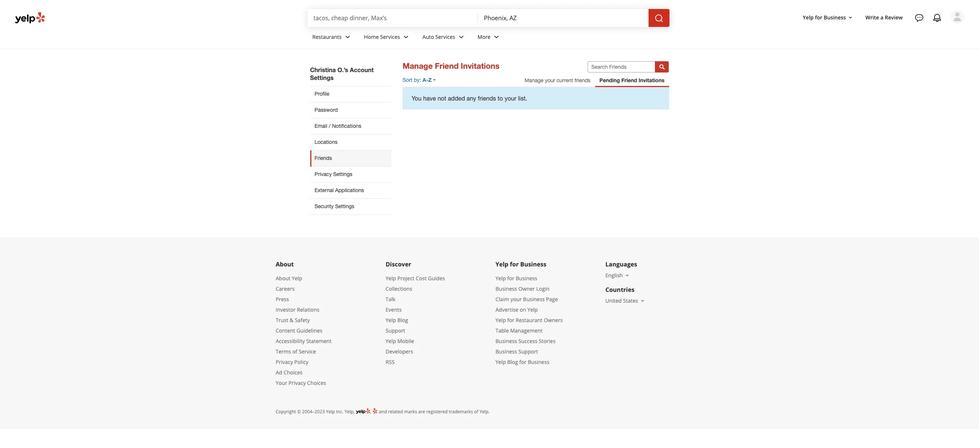Task type: describe. For each thing, give the bounding box(es) containing it.
business owner login link
[[496, 285, 550, 293]]

restaurant
[[516, 317, 543, 324]]

trust
[[276, 317, 289, 324]]

guidelines
[[297, 327, 323, 334]]

pending
[[600, 77, 620, 83]]

friends link
[[310, 150, 392, 166]]

manage your current friends
[[525, 77, 591, 83]]

business inside button
[[824, 14, 847, 21]]

united states button
[[606, 297, 646, 304]]

home services
[[364, 33, 400, 40]]

security settings link
[[310, 199, 392, 215]]

about for about yelp careers press investor relations trust & safety content guidelines accessibility statement terms of service privacy policy ad choices your privacy choices
[[276, 275, 291, 282]]

about yelp careers press investor relations trust & safety content guidelines accessibility statement terms of service privacy policy ad choices your privacy choices
[[276, 275, 332, 387]]

restaurants link
[[307, 27, 358, 49]]

table management link
[[496, 327, 543, 334]]

page
[[546, 296, 558, 303]]

privacy policy link
[[276, 359, 309, 366]]

your
[[276, 380, 287, 387]]

privacy settings
[[315, 171, 353, 177]]

to
[[498, 95, 503, 102]]

24 chevron down v2 image for restaurants
[[343, 32, 352, 41]]

are
[[419, 409, 425, 415]]

copyright
[[276, 409, 296, 415]]

yelp for restaurant owners link
[[496, 317, 563, 324]]

0 vertical spatial choices
[[284, 369, 303, 376]]

business success stories link
[[496, 338, 556, 345]]

not
[[438, 95, 447, 102]]

email
[[315, 123, 328, 129]]

Search Friends text field
[[588, 61, 656, 73]]

more
[[478, 33, 491, 40]]

services for auto services
[[436, 33, 456, 40]]

ad choices link
[[276, 369, 303, 376]]

owners
[[544, 317, 563, 324]]

blog inside yelp project cost guides collections talk events yelp blog support yelp mobile developers rss
[[398, 317, 408, 324]]

yelp mobile link
[[386, 338, 414, 345]]

profile link
[[310, 86, 392, 102]]

16 chevron down v2 image for united states
[[640, 298, 646, 304]]

yelp inside about yelp careers press investor relations trust & safety content guidelines accessibility statement terms of service privacy policy ad choices your privacy choices
[[292, 275, 302, 282]]

external applications
[[315, 187, 364, 193]]

yelp for business inside button
[[803, 14, 847, 21]]

auto services
[[423, 33, 456, 40]]

added
[[448, 95, 465, 102]]

profile
[[315, 91, 330, 97]]

and
[[379, 409, 387, 415]]

home services link
[[358, 27, 417, 49]]

pending friend invitations link
[[595, 74, 669, 87]]

yelp blog for business link
[[496, 359, 550, 366]]

1 vertical spatial privacy
[[276, 359, 293, 366]]

terms
[[276, 348, 291, 355]]

home
[[364, 33, 379, 40]]

24 chevron down v2 image for more
[[492, 32, 501, 41]]

16 chevron down v2 image
[[625, 273, 631, 279]]

success
[[519, 338, 538, 345]]

related
[[388, 409, 403, 415]]

yelp for business link
[[496, 275, 538, 282]]

auto services link
[[417, 27, 472, 49]]

languages
[[606, 260, 638, 269]]

password
[[315, 107, 338, 113]]

business support link
[[496, 348, 538, 355]]

events link
[[386, 306, 402, 313]]

security
[[315, 203, 334, 209]]

rss link
[[386, 359, 395, 366]]

&
[[290, 317, 294, 324]]

claim
[[496, 296, 510, 303]]

yelp project cost guides collections talk events yelp blog support yelp mobile developers rss
[[386, 275, 445, 366]]

ad
[[276, 369, 282, 376]]

sort by: a-z
[[403, 77, 432, 83]]

accessibility statement link
[[276, 338, 332, 345]]

content guidelines link
[[276, 327, 323, 334]]

mobile
[[398, 338, 414, 345]]

manage your current friends link
[[520, 74, 595, 87]]

email / notifications
[[315, 123, 362, 129]]

friends inside pending friend invitations tab list
[[575, 77, 591, 83]]

discover
[[386, 260, 412, 269]]

claim your business page link
[[496, 296, 558, 303]]

your for yelp for business business owner login claim your business page advertise on yelp yelp for restaurant owners table management business success stories business support yelp blog for business
[[511, 296, 522, 303]]

friend for manage
[[435, 61, 459, 71]]

2 vertical spatial privacy
[[289, 380, 306, 387]]

you have not added any friends to your list.
[[412, 95, 528, 102]]

yelp project cost guides link
[[386, 275, 445, 282]]

your inside pending friend invitations tab list
[[545, 77, 556, 83]]

careers link
[[276, 285, 295, 293]]

a-
[[423, 77, 429, 83]]

content
[[276, 327, 295, 334]]

write a review link
[[863, 11, 906, 24]]

yelp.
[[480, 409, 490, 415]]

applications
[[335, 187, 364, 193]]

pending friend invitations tab list
[[520, 74, 669, 87]]

countries
[[606, 286, 635, 294]]

and related marks are registered trademarks of yelp.
[[378, 409, 490, 415]]

blog inside yelp for business business owner login claim your business page advertise on yelp yelp for restaurant owners table management business success stories business support yelp blog for business
[[508, 359, 518, 366]]

christina
[[310, 66, 336, 73]]

united
[[606, 297, 622, 304]]

1 vertical spatial yelp for business
[[496, 260, 547, 269]]

24 chevron down v2 image for auto services
[[457, 32, 466, 41]]

yelp burst image
[[373, 408, 378, 414]]

christina o. image
[[951, 10, 965, 24]]



Task type: vqa. For each thing, say whether or not it's contained in the screenshot.
the Support within Yelp for Business Business Owner Login Claim your Business Page Advertise on Yelp Yelp for Restaurant Owners Table Management Business Success Stories Business Support Yelp Blog for Business
yes



Task type: locate. For each thing, give the bounding box(es) containing it.
privacy down the friends
[[315, 171, 332, 177]]

settings for security
[[335, 203, 355, 209]]

for inside button
[[816, 14, 823, 21]]

for
[[816, 14, 823, 21], [510, 260, 519, 269], [508, 275, 515, 282], [508, 317, 515, 324], [520, 359, 527, 366]]

manage for manage your current friends
[[525, 77, 544, 83]]

None field
[[314, 14, 472, 22], [484, 14, 643, 22]]

2 vertical spatial settings
[[335, 203, 355, 209]]

press
[[276, 296, 289, 303]]

states
[[624, 297, 639, 304]]

locations
[[315, 139, 338, 145]]

friends
[[315, 155, 332, 161]]

you
[[412, 95, 422, 102]]

None search field
[[308, 9, 671, 27]]

24 chevron down v2 image inside the restaurants link
[[343, 32, 352, 41]]

0 horizontal spatial of
[[293, 348, 298, 355]]

1 24 chevron down v2 image from the left
[[343, 32, 352, 41]]

support down 'success'
[[519, 348, 538, 355]]

1 vertical spatial 16 chevron down v2 image
[[640, 298, 646, 304]]

choices down privacy policy link
[[284, 369, 303, 376]]

your privacy choices link
[[276, 380, 326, 387]]

1 horizontal spatial friend
[[622, 77, 638, 83]]

your inside yelp for business business owner login claim your business page advertise on yelp yelp for restaurant owners table management business success stories business support yelp blog for business
[[511, 296, 522, 303]]

1 horizontal spatial yelp for business
[[803, 14, 847, 21]]

guides
[[428, 275, 445, 282]]

manage up sort by: a-z
[[403, 61, 433, 71]]

your left current
[[545, 77, 556, 83]]

of left the yelp.
[[474, 409, 479, 415]]

1 vertical spatial invitations
[[639, 77, 665, 83]]

,
[[370, 409, 373, 415]]

press link
[[276, 296, 289, 303]]

blog
[[398, 317, 408, 324], [508, 359, 518, 366]]

your up advertise on yelp link
[[511, 296, 522, 303]]

2004–2023
[[302, 409, 325, 415]]

careers
[[276, 285, 295, 293]]

any
[[467, 95, 477, 102]]

investor
[[276, 306, 296, 313]]

copyright © 2004–2023 yelp inc. yelp,
[[276, 409, 355, 415]]

1 horizontal spatial none field
[[484, 14, 643, 22]]

1 vertical spatial about
[[276, 275, 291, 282]]

2 services from the left
[[436, 33, 456, 40]]

0 horizontal spatial friends
[[478, 95, 496, 102]]

sort
[[403, 77, 413, 83]]

yelp
[[803, 14, 814, 21], [496, 260, 509, 269], [292, 275, 302, 282], [386, 275, 396, 282], [496, 275, 506, 282], [528, 306, 538, 313], [386, 317, 396, 324], [496, 317, 506, 324], [386, 338, 396, 345], [496, 359, 506, 366], [326, 409, 335, 415]]

yelp logo image
[[356, 408, 370, 415]]

24 chevron down v2 image inside home services link
[[402, 32, 411, 41]]

2 about from the top
[[276, 275, 291, 282]]

2 vertical spatial your
[[511, 296, 522, 303]]

auto
[[423, 33, 434, 40]]

services for home services
[[380, 33, 400, 40]]

choices down policy
[[307, 380, 326, 387]]

blog up support "link"
[[398, 317, 408, 324]]

email / notifications link
[[310, 118, 392, 134]]

24 chevron down v2 image right more at top
[[492, 32, 501, 41]]

talk
[[386, 296, 396, 303]]

0 vertical spatial yelp for business
[[803, 14, 847, 21]]

friend inside tab list
[[622, 77, 638, 83]]

16 chevron down v2 image inside yelp for business button
[[848, 14, 854, 20]]

trust & safety link
[[276, 317, 310, 324]]

1 vertical spatial friend
[[622, 77, 638, 83]]

0 vertical spatial of
[[293, 348, 298, 355]]

settings down applications
[[335, 203, 355, 209]]

yelp for business
[[803, 14, 847, 21], [496, 260, 547, 269]]

0 vertical spatial blog
[[398, 317, 408, 324]]

settings
[[310, 74, 334, 81], [333, 171, 353, 177], [335, 203, 355, 209]]

1 horizontal spatial friends
[[575, 77, 591, 83]]

24 chevron down v2 image left auto
[[402, 32, 411, 41]]

about inside about yelp careers press investor relations trust & safety content guidelines accessibility statement terms of service privacy policy ad choices your privacy choices
[[276, 275, 291, 282]]

0 vertical spatial 16 chevron down v2 image
[[848, 14, 854, 20]]

manage
[[403, 61, 433, 71], [525, 77, 544, 83]]

24 chevron down v2 image
[[457, 32, 466, 41], [492, 32, 501, 41]]

friends right current
[[575, 77, 591, 83]]

yelp inside button
[[803, 14, 814, 21]]

of up privacy policy link
[[293, 348, 298, 355]]

2 24 chevron down v2 image from the left
[[492, 32, 501, 41]]

manage inside pending friend invitations tab list
[[525, 77, 544, 83]]

2 none field from the left
[[484, 14, 643, 22]]

0 horizontal spatial 16 chevron down v2 image
[[640, 298, 646, 304]]

blog down business support link
[[508, 359, 518, 366]]

Find text field
[[314, 14, 472, 22]]

24 chevron down v2 image inside the more link
[[492, 32, 501, 41]]

1 none field from the left
[[314, 14, 472, 22]]

services right auto
[[436, 33, 456, 40]]

Near text field
[[484, 14, 643, 22]]

external
[[315, 187, 334, 193]]

1 vertical spatial your
[[505, 95, 517, 102]]

1 horizontal spatial of
[[474, 409, 479, 415]]

advertise on yelp link
[[496, 306, 538, 313]]

support link
[[386, 327, 406, 334]]

friend down search friends text field
[[622, 77, 638, 83]]

business
[[824, 14, 847, 21], [521, 260, 547, 269], [516, 275, 538, 282], [496, 285, 517, 293], [524, 296, 545, 303], [496, 338, 517, 345], [496, 348, 517, 355], [528, 359, 550, 366]]

1 vertical spatial blog
[[508, 359, 518, 366]]

invitations inside pending friend invitations link
[[639, 77, 665, 83]]

review
[[886, 14, 903, 21]]

0 horizontal spatial friend
[[435, 61, 459, 71]]

list.
[[518, 95, 528, 102]]

1 horizontal spatial invitations
[[639, 77, 665, 83]]

privacy down ad choices link
[[289, 380, 306, 387]]

management
[[511, 327, 543, 334]]

24 chevron down v2 image inside auto services link
[[457, 32, 466, 41]]

christina o.'s account settings
[[310, 66, 374, 81]]

about up about yelp link
[[276, 260, 294, 269]]

none field find
[[314, 14, 472, 22]]

friend for pending
[[622, 77, 638, 83]]

0 vertical spatial your
[[545, 77, 556, 83]]

privacy down terms
[[276, 359, 293, 366]]

1 vertical spatial settings
[[333, 171, 353, 177]]

0 horizontal spatial support
[[386, 327, 406, 334]]

0 vertical spatial settings
[[310, 74, 334, 81]]

current
[[557, 77, 574, 83]]

1 horizontal spatial choices
[[307, 380, 326, 387]]

developers link
[[386, 348, 413, 355]]

0 horizontal spatial blog
[[398, 317, 408, 324]]

support down yelp blog link
[[386, 327, 406, 334]]

messages image
[[915, 13, 924, 22]]

events
[[386, 306, 402, 313]]

your right to
[[505, 95, 517, 102]]

none field near
[[484, 14, 643, 22]]

support inside yelp project cost guides collections talk events yelp blog support yelp mobile developers rss
[[386, 327, 406, 334]]

manage for manage friend invitations
[[403, 61, 433, 71]]

16 chevron down v2 image left write
[[848, 14, 854, 20]]

1 horizontal spatial 24 chevron down v2 image
[[492, 32, 501, 41]]

1 vertical spatial choices
[[307, 380, 326, 387]]

invitations down more at top
[[461, 61, 500, 71]]

1 services from the left
[[380, 33, 400, 40]]

stories
[[539, 338, 556, 345]]

16 chevron down v2 image inside united states dropdown button
[[640, 298, 646, 304]]

0 horizontal spatial 24 chevron down v2 image
[[457, 32, 466, 41]]

inc.
[[336, 409, 344, 415]]

invitations down search friends text field
[[639, 77, 665, 83]]

settings down christina
[[310, 74, 334, 81]]

24 chevron down v2 image right auto services
[[457, 32, 466, 41]]

0 vertical spatial manage
[[403, 61, 433, 71]]

by:
[[414, 77, 421, 83]]

1 horizontal spatial support
[[519, 348, 538, 355]]

1 vertical spatial friends
[[478, 95, 496, 102]]

16 chevron down v2 image for yelp for business
[[848, 14, 854, 20]]

write a review
[[866, 14, 903, 21]]

settings for privacy
[[333, 171, 353, 177]]

services right home
[[380, 33, 400, 40]]

0 horizontal spatial 24 chevron down v2 image
[[343, 32, 352, 41]]

friend
[[435, 61, 459, 71], [622, 77, 638, 83]]

0 vertical spatial about
[[276, 260, 294, 269]]

pending friend invitations
[[600, 77, 665, 83]]

24 chevron down v2 image for home services
[[402, 32, 411, 41]]

of inside about yelp careers press investor relations trust & safety content guidelines accessibility statement terms of service privacy policy ad choices your privacy choices
[[293, 348, 298, 355]]

about for about
[[276, 260, 294, 269]]

your for you have not added any friends to your list.
[[505, 95, 517, 102]]

24 chevron down v2 image right 'restaurants'
[[343, 32, 352, 41]]

settings up the external applications
[[333, 171, 353, 177]]

0 horizontal spatial yelp for business
[[496, 260, 547, 269]]

16 chevron down v2 image
[[848, 14, 854, 20], [640, 298, 646, 304]]

on
[[520, 306, 526, 313]]

choices
[[284, 369, 303, 376], [307, 380, 326, 387]]

1 vertical spatial of
[[474, 409, 479, 415]]

1 horizontal spatial services
[[436, 33, 456, 40]]

business categories element
[[307, 27, 965, 49]]

0 horizontal spatial choices
[[284, 369, 303, 376]]

2 24 chevron down v2 image from the left
[[402, 32, 411, 41]]

external applications link
[[310, 183, 392, 199]]

o.'s
[[338, 66, 348, 73]]

settings inside christina o.'s account settings
[[310, 74, 334, 81]]

1 vertical spatial manage
[[525, 77, 544, 83]]

advertise
[[496, 306, 519, 313]]

registered
[[427, 409, 448, 415]]

24 chevron down v2 image
[[343, 32, 352, 41], [402, 32, 411, 41]]

about up careers
[[276, 275, 291, 282]]

0 vertical spatial friends
[[575, 77, 591, 83]]

search image
[[655, 14, 664, 23]]

1 horizontal spatial 16 chevron down v2 image
[[848, 14, 854, 20]]

collections
[[386, 285, 413, 293]]

cost
[[416, 275, 427, 282]]

©
[[297, 409, 301, 415]]

0 horizontal spatial none field
[[314, 14, 472, 22]]

locations link
[[310, 134, 392, 150]]

0 horizontal spatial services
[[380, 33, 400, 40]]

invitations for pending friend invitations
[[639, 77, 665, 83]]

have
[[424, 95, 436, 102]]

yelp blog link
[[386, 317, 408, 324]]

0 vertical spatial friend
[[435, 61, 459, 71]]

of
[[293, 348, 298, 355], [474, 409, 479, 415]]

1 horizontal spatial 24 chevron down v2 image
[[402, 32, 411, 41]]

user actions element
[[797, 9, 975, 55]]

invitations for manage friend invitations
[[461, 61, 500, 71]]

project
[[398, 275, 415, 282]]

1 about from the top
[[276, 260, 294, 269]]

0 vertical spatial invitations
[[461, 61, 500, 71]]

support inside yelp for business business owner login claim your business page advertise on yelp yelp for restaurant owners table management business success stories business support yelp blog for business
[[519, 348, 538, 355]]

1 24 chevron down v2 image from the left
[[457, 32, 466, 41]]

1 horizontal spatial blog
[[508, 359, 518, 366]]

manage up list.
[[525, 77, 544, 83]]

0 horizontal spatial manage
[[403, 61, 433, 71]]

0 vertical spatial support
[[386, 327, 406, 334]]

0 vertical spatial privacy
[[315, 171, 332, 177]]

table
[[496, 327, 509, 334]]

friend down auto services link
[[435, 61, 459, 71]]

accessibility
[[276, 338, 305, 345]]

16 chevron down v2 image right states
[[640, 298, 646, 304]]

1 horizontal spatial manage
[[525, 77, 544, 83]]

english
[[606, 272, 623, 279]]

notifications
[[332, 123, 362, 129]]

rss
[[386, 359, 395, 366]]

terms of service link
[[276, 348, 316, 355]]

notifications image
[[933, 13, 942, 22]]

talk link
[[386, 296, 396, 303]]

write
[[866, 14, 880, 21]]

friends left to
[[478, 95, 496, 102]]

united states
[[606, 297, 639, 304]]

0 horizontal spatial invitations
[[461, 61, 500, 71]]

manage friend invitations
[[403, 61, 500, 71]]

1 vertical spatial support
[[519, 348, 538, 355]]



